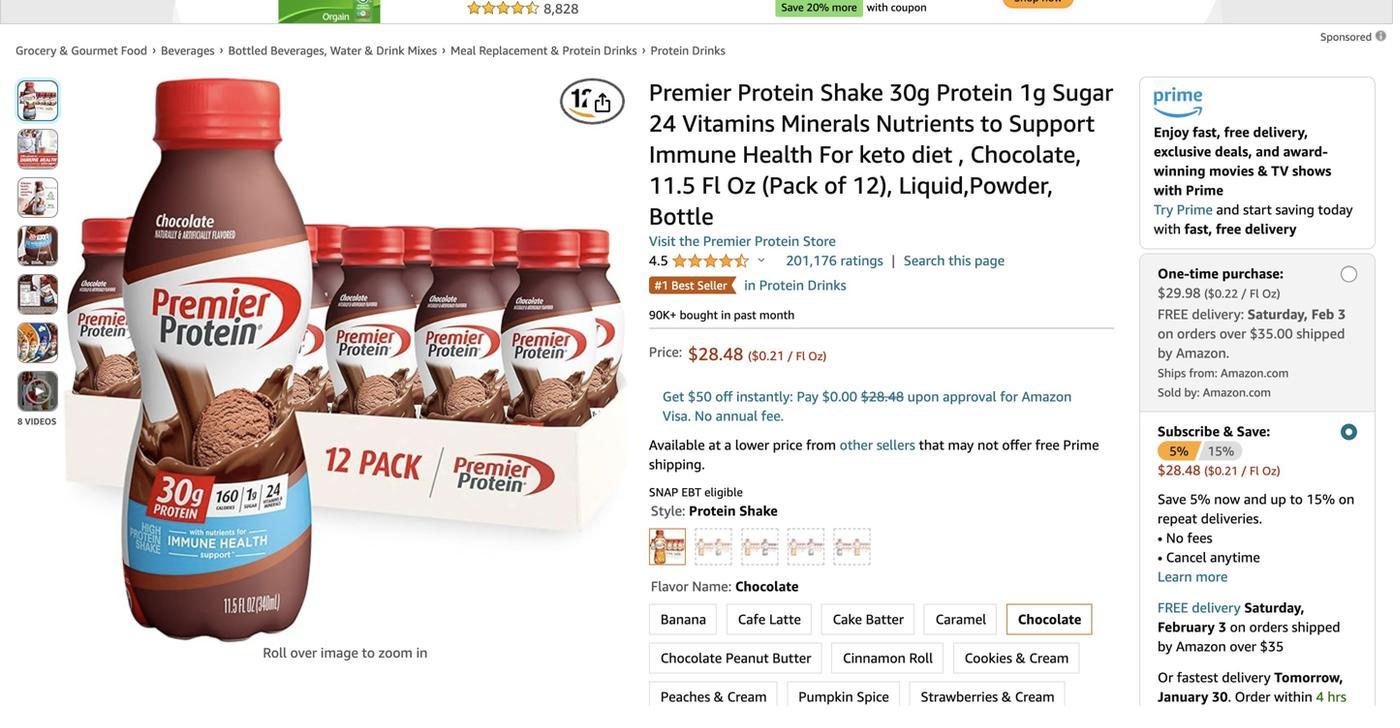 Task type: describe. For each thing, give the bounding box(es) containing it.
that may not offer free prime shipping.
[[649, 437, 1099, 472]]

cake batter
[[833, 611, 904, 627]]

roll inside button
[[909, 650, 933, 666]]

on inside save 5% now and up to 15% on repeat deliveries. • no fees • cancel anytime learn more
[[1339, 491, 1355, 507]]

201,176 ratings link
[[786, 252, 883, 268]]

0 horizontal spatial 15%
[[1208, 444, 1235, 459]]

immune
[[649, 140, 736, 168]]

oz) inside $28.48 ( $0.21 / fl oz)
[[1262, 464, 1281, 477]]

0 horizontal spatial to
[[362, 645, 375, 661]]

1 vertical spatial delivery
[[1192, 600, 1241, 616]]

no inside upon approval for amazon visa. no annual fee.
[[695, 408, 712, 424]]

or fastest delivery
[[1158, 669, 1275, 685]]

0 horizontal spatial drinks
[[604, 44, 637, 57]]

seller
[[697, 279, 727, 292]]

cream for cookies & cream
[[1029, 650, 1069, 666]]

strawberries & cream
[[921, 689, 1055, 705]]

1 vertical spatial amazon.com
[[1203, 385, 1271, 399]]

drink
[[376, 44, 405, 57]]

with inside enjoy fast, free delivery, exclusive deals, and award- winning movies & tv shows with prime try prime
[[1154, 182, 1182, 198]]

2 horizontal spatial drinks
[[808, 277, 847, 293]]

2 free from the top
[[1158, 600, 1189, 616]]

one-
[[1158, 265, 1190, 281]]

caramel button
[[925, 605, 996, 634]]

price
[[773, 437, 803, 453]]

cookies
[[965, 650, 1012, 666]]

chocolate peanut butter
[[661, 650, 811, 666]]

subscribe & save:
[[1158, 423, 1270, 439]]

saturday, inside one-time purchase: $29.98 ( $0.22 / fl oz) free delivery: saturday, feb 3 on orders over $35.00 shipped by amazon. ships from: amazon.com sold by: amazon.com
[[1248, 306, 1308, 322]]

and inside enjoy fast, free delivery, exclusive deals, and award- winning movies & tv shows with prime try prime
[[1256, 143, 1280, 159]]

1 vertical spatial free
[[1216, 221, 1241, 237]]

3 › from the left
[[442, 43, 446, 56]]

2 vertical spatial $28.48
[[1158, 462, 1201, 478]]

1 horizontal spatial chocolate
[[735, 578, 799, 594]]

enjoy
[[1154, 124, 1189, 140]]

shipped inside one-time purchase: $29.98 ( $0.22 / fl oz) free delivery: saturday, feb 3 on orders over $35.00 shipped by amazon. ships from: amazon.com sold by: amazon.com
[[1297, 325, 1345, 341]]

search
[[904, 252, 945, 268]]

with inside and start saving today with
[[1154, 221, 1181, 237]]

& right cookies
[[1016, 650, 1026, 666]]

anytime
[[1210, 549, 1260, 565]]

4.5
[[649, 252, 672, 268]]

try
[[1154, 201, 1173, 217]]

1 horizontal spatial drinks
[[692, 44, 725, 57]]

4
[[1316, 689, 1324, 705]]

snap
[[649, 485, 678, 499]]

amazon.
[[1176, 345, 1230, 361]]

1 vertical spatial fast,
[[1185, 221, 1213, 237]]

feb
[[1312, 306, 1334, 322]]

deliveries.
[[1201, 510, 1262, 526]]

12),
[[852, 171, 893, 199]]

protein up 24
[[651, 44, 689, 57]]

cake
[[833, 611, 862, 627]]

february
[[1158, 619, 1215, 635]]

0 vertical spatial 5%
[[1170, 444, 1189, 459]]

& right replacement
[[551, 44, 559, 57]]

0 horizontal spatial $28.48
[[688, 343, 744, 364]]

( inside $28.48 ( $0.21 / fl oz)
[[1205, 464, 1208, 477]]

1 vertical spatial premier
[[703, 233, 751, 249]]

protein up popover image
[[755, 233, 800, 249]]

learn more link
[[1158, 569, 1228, 585]]

january
[[1158, 689, 1209, 705]]

cookies & cream
[[965, 650, 1069, 666]]

2 • from the top
[[1158, 549, 1163, 565]]

grocery & gourmet food link
[[16, 44, 147, 57]]

& left save:
[[1223, 423, 1234, 439]]

/ inside $28.48 ( $0.21 / fl oz)
[[1241, 464, 1247, 477]]

2 › from the left
[[220, 43, 223, 56]]

ebt
[[682, 485, 702, 499]]

bottle
[[649, 202, 714, 230]]

annual
[[716, 408, 758, 424]]

support
[[1009, 109, 1095, 137]]

30
[[1212, 689, 1228, 705]]

3 inside one-time purchase: $29.98 ( $0.22 / fl oz) free delivery: saturday, feb 3 on orders over $35.00 shipped by amazon. ships from: amazon.com sold by: amazon.com
[[1338, 306, 1346, 322]]

that
[[919, 437, 945, 453]]

banana button
[[650, 605, 716, 634]]

( inside one-time purchase: $29.98 ( $0.22 / fl oz) free delivery: saturday, feb 3 on orders over $35.00 shipped by amazon. ships from: amazon.com sold by: amazon.com
[[1205, 287, 1208, 300]]

free inside that may not offer free prime shipping.
[[1035, 437, 1060, 453]]

visit
[[649, 233, 676, 249]]

bottled
[[228, 44, 268, 57]]

other sellers link
[[840, 437, 915, 453]]

delivery,
[[1253, 124, 1308, 140]]

approval
[[943, 389, 997, 405]]

201,176 ratings
[[786, 252, 883, 268]]

4 hrs
[[1158, 689, 1347, 706]]

chocolate,
[[971, 140, 1082, 168]]

sponsored link
[[1321, 27, 1388, 47]]

for
[[1000, 389, 1018, 405]]

protein shake + protein shake chocolate image
[[742, 530, 777, 564]]

on inside on orders shipped by amazon over $35
[[1230, 619, 1246, 635]]

amazon inside upon approval for amazon visa. no annual fee.
[[1022, 389, 1072, 405]]

food
[[121, 44, 147, 57]]

butter
[[773, 650, 811, 666]]

snap ebt eligible
[[649, 485, 743, 499]]

cinnamon roll button
[[832, 644, 943, 673]]

by inside one-time purchase: $29.98 ( $0.22 / fl oz) free delivery: saturday, feb 3 on orders over $35.00 shipped by amazon. ships from: amazon.com sold by: amazon.com
[[1158, 345, 1173, 361]]

( inside price: $28.48 ( $0.21 / fl oz)
[[748, 349, 752, 363]]

or
[[1158, 669, 1173, 685]]

protein drinks link
[[651, 44, 725, 57]]

and inside and start saving today with
[[1217, 201, 1240, 217]]

& right peaches
[[714, 689, 724, 705]]

radio inactive image
[[1341, 266, 1357, 282]]

chocolate for chocolate peanut butter
[[661, 650, 722, 666]]

page
[[975, 252, 1005, 268]]

order
[[1235, 689, 1271, 705]]

$29.98
[[1158, 285, 1201, 301]]

protein shake + protein shake cinnamon roll image
[[789, 530, 824, 564]]

leave feedback on sponsored ad element
[[1321, 31, 1388, 43]]

radio active image
[[1341, 424, 1357, 440]]

award-
[[1283, 143, 1328, 159]]

2 horizontal spatial in
[[744, 277, 756, 293]]

by inside on orders shipped by amazon over $35
[[1158, 638, 1173, 654]]

orders inside on orders shipped by amazon over $35
[[1250, 619, 1288, 635]]

& left drink
[[365, 44, 373, 57]]

saving
[[1276, 201, 1315, 217]]

upon
[[908, 389, 939, 405]]

$28.48 ( $0.21 / fl oz)
[[1158, 462, 1281, 478]]

minerals
[[781, 109, 870, 137]]

cancel
[[1166, 549, 1207, 565]]

from:
[[1189, 366, 1218, 380]]

store
[[803, 233, 836, 249]]

,
[[959, 140, 964, 168]]

water
[[330, 44, 362, 57]]

search this page link
[[904, 251, 1005, 270]]

cafe
[[738, 611, 766, 627]]

delivery for fastest
[[1222, 669, 1271, 685]]

gourmet
[[71, 44, 118, 57]]

available
[[649, 437, 705, 453]]

option group for shake
[[643, 525, 1114, 569]]

cafe latte
[[738, 611, 801, 627]]

$0.22
[[1208, 287, 1238, 300]]

& down cookies & cream button
[[1002, 689, 1012, 705]]

within
[[1274, 689, 1313, 705]]

no inside save 5% now and up to 15% on repeat deliveries. • no fees • cancel anytime learn more
[[1166, 530, 1184, 546]]

chocolate peanut butter button
[[650, 644, 821, 673]]

cream for peaches & cream
[[727, 689, 767, 705]]

instantly:
[[736, 389, 793, 405]]

one-time purchase: $29.98 ( $0.22 / fl oz) free delivery: saturday, feb 3 on orders over $35.00 shipped by amazon. ships from: amazon.com sold by: amazon.com
[[1158, 265, 1346, 399]]

saturday, february 3
[[1158, 600, 1305, 635]]

caramel
[[936, 611, 986, 627]]



Task type: vqa. For each thing, say whether or not it's contained in the screenshot.
alert icon
no



Task type: locate. For each thing, give the bounding box(es) containing it.
1 vertical spatial by
[[1158, 638, 1173, 654]]

and inside save 5% now and up to 15% on repeat deliveries. • no fees • cancel anytime learn more
[[1244, 491, 1267, 507]]

1 vertical spatial and
[[1217, 201, 1240, 217]]

oz) down purchase:
[[1262, 287, 1281, 300]]

1 by from the top
[[1158, 345, 1173, 361]]

1 • from the top
[[1158, 530, 1163, 546]]

with up try
[[1154, 182, 1182, 198]]

201,176
[[786, 252, 837, 268]]

prime inside that may not offer free prime shipping.
[[1063, 437, 1099, 453]]

|
[[892, 252, 895, 268]]

0 vertical spatial $28.48
[[688, 343, 744, 364]]

tv
[[1271, 163, 1289, 179]]

today
[[1318, 201, 1353, 217]]

no down $50
[[695, 408, 712, 424]]

sponsored
[[1321, 31, 1375, 43]]

0 vertical spatial 15%
[[1208, 444, 1235, 459]]

1 vertical spatial chocolate
[[1018, 611, 1082, 627]]

0 horizontal spatial $0.21
[[752, 348, 784, 363]]

free delivery link
[[1158, 600, 1241, 616]]

$0.21
[[752, 348, 784, 363], [1208, 464, 1238, 477]]

option group containing banana
[[643, 600, 1114, 706]]

to left zoom
[[362, 645, 375, 661]]

1 vertical spatial $28.48
[[861, 389, 904, 405]]

free inside enjoy fast, free delivery, exclusive deals, and award- winning movies & tv shows with prime try prime
[[1224, 124, 1250, 140]]

offer
[[1002, 437, 1032, 453]]

/ inside price: $28.48 ( $0.21 / fl oz)
[[788, 349, 793, 363]]

to inside save 5% now and up to 15% on repeat deliveries. • no fees • cancel anytime learn more
[[1290, 491, 1303, 507]]

0 horizontal spatial on
[[1158, 325, 1174, 341]]

prime
[[1186, 182, 1224, 198], [1177, 201, 1213, 217], [1063, 437, 1099, 453]]

0 vertical spatial saturday,
[[1248, 306, 1308, 322]]

0 vertical spatial with
[[1154, 182, 1182, 198]]

15% up $28.48 ( $0.21 / fl oz)
[[1208, 444, 1235, 459]]

2 vertical spatial delivery
[[1222, 669, 1271, 685]]

8 videos
[[17, 416, 56, 427]]

prime up try prime link
[[1186, 182, 1224, 198]]

orders
[[1177, 325, 1216, 341], [1250, 619, 1288, 635]]

saturday, up "$35.00"
[[1248, 306, 1308, 322]]

purchase:
[[1222, 265, 1284, 281]]

2 vertical spatial and
[[1244, 491, 1267, 507]]

chocolate button
[[1007, 605, 1091, 634]]

0 vertical spatial orders
[[1177, 325, 1216, 341]]

& inside enjoy fast, free delivery, exclusive deals, and award- winning movies & tv shows with prime try prime
[[1258, 163, 1268, 179]]

2 horizontal spatial chocolate
[[1018, 611, 1082, 627]]

chocolate up cafe latte
[[735, 578, 799, 594]]

orders inside one-time purchase: $29.98 ( $0.22 / fl oz) free delivery: saturday, feb 3 on orders over $35.00 shipped by amazon. ships from: amazon.com sold by: amazon.com
[[1177, 325, 1216, 341]]

$0.21 inside price: $28.48 ( $0.21 / fl oz)
[[752, 348, 784, 363]]

0 vertical spatial chocolate
[[735, 578, 799, 594]]

$35.00
[[1250, 325, 1293, 341]]

chocolate
[[735, 578, 799, 594], [1018, 611, 1082, 627], [661, 650, 722, 666]]

ships
[[1158, 366, 1186, 380]]

shipped inside on orders shipped by amazon over $35
[[1292, 619, 1341, 635]]

0 horizontal spatial in
[[416, 645, 428, 661]]

protein down eligible
[[689, 503, 736, 519]]

0 vertical spatial premier
[[649, 78, 731, 106]]

and start saving today with
[[1154, 201, 1353, 237]]

oz) inside price: $28.48 ( $0.21 / fl oz)
[[808, 349, 827, 363]]

/ right $0.22
[[1241, 287, 1247, 300]]

amazon.com down 'from:'
[[1203, 385, 1271, 399]]

| search this page
[[892, 252, 1005, 268]]

price:
[[649, 344, 682, 360]]

over inside one-time purchase: $29.98 ( $0.22 / fl oz) free delivery: saturday, feb 3 on orders over $35.00 shipped by amazon. ships from: amazon.com sold by: amazon.com
[[1220, 325, 1246, 341]]

pumpkin spice button
[[788, 683, 899, 706]]

5% left "now"
[[1190, 491, 1211, 507]]

name:
[[692, 578, 732, 594]]

90k+ bought in past month
[[649, 308, 795, 322]]

other
[[840, 437, 873, 453]]

protein shake + protein shake(pack of 12) image
[[835, 530, 870, 564]]

shake up 'protein shake + protein shake chocolate' icon
[[740, 503, 778, 519]]

oz) up pay
[[808, 349, 827, 363]]

premier up 4.5 button
[[703, 233, 751, 249]]

fast, up exclusive
[[1193, 124, 1221, 140]]

amazon prime logo image
[[1154, 87, 1202, 122]]

1 horizontal spatial orders
[[1250, 619, 1288, 635]]

to inside the premier protein shake 30g protein 1g sugar 24 vitamins minerals nutrients to support immune health for keto diet , chocolate, 11.5 fl oz (pack of 12), liquid,powder, bottle visit the premier protein store
[[981, 109, 1003, 137]]

& left tv
[[1258, 163, 1268, 179]]

fl inside one-time purchase: $29.98 ( $0.22 / fl oz) free delivery: saturday, feb 3 on orders over $35.00 shipped by amazon. ships from: amazon.com sold by: amazon.com
[[1250, 287, 1259, 300]]

protein shake + protein shake caramel image
[[696, 530, 731, 564]]

by up the ships
[[1158, 345, 1173, 361]]

fl inside $28.48 ( $0.21 / fl oz)
[[1250, 464, 1259, 477]]

protein left 1g
[[936, 78, 1013, 106]]

option group
[[643, 525, 1114, 569], [643, 600, 1114, 706]]

2 vertical spatial free
[[1035, 437, 1060, 453]]

style:
[[651, 503, 685, 519]]

1 vertical spatial 15%
[[1307, 491, 1335, 507]]

cake batter button
[[822, 605, 914, 634]]

1 vertical spatial 3
[[1219, 619, 1227, 635]]

1 vertical spatial in
[[721, 308, 731, 322]]

1 vertical spatial saturday,
[[1245, 600, 1305, 616]]

2 by from the top
[[1158, 638, 1173, 654]]

on down free delivery
[[1230, 619, 1246, 635]]

prime right offer
[[1063, 437, 1099, 453]]

1 vertical spatial free
[[1158, 600, 1189, 616]]

0 horizontal spatial orders
[[1177, 325, 1216, 341]]

0 vertical spatial 3
[[1338, 306, 1346, 322]]

1 horizontal spatial to
[[981, 109, 1003, 137]]

roll over image to zoom in
[[263, 645, 428, 661]]

( down time
[[1205, 287, 1208, 300]]

amazon inside on orders shipped by amazon over $35
[[1176, 638, 1226, 654]]

drinks up vitamins
[[692, 44, 725, 57]]

and up tv
[[1256, 143, 1280, 159]]

free up the deals,
[[1224, 124, 1250, 140]]

in
[[744, 277, 756, 293], [721, 308, 731, 322], [416, 645, 428, 661]]

chocolate inside chocolate button
[[1018, 611, 1082, 627]]

2 horizontal spatial to
[[1290, 491, 1303, 507]]

peaches
[[661, 689, 710, 705]]

1 vertical spatial oz)
[[808, 349, 827, 363]]

2 vertical spatial on
[[1230, 619, 1246, 635]]

$28.48
[[688, 343, 744, 364], [861, 389, 904, 405], [1158, 462, 1201, 478]]

0 vertical spatial no
[[695, 408, 712, 424]]

save 5% now and up to 15% on repeat deliveries. • no fees • cancel anytime learn more
[[1158, 491, 1355, 585]]

on up the ships
[[1158, 325, 1174, 341]]

in right zoom
[[416, 645, 428, 661]]

2 vertical spatial prime
[[1063, 437, 1099, 453]]

eligible
[[705, 485, 743, 499]]

cream down chocolate button
[[1029, 650, 1069, 666]]

0 vertical spatial prime
[[1186, 182, 1224, 198]]

roll left image
[[263, 645, 287, 661]]

saturday, inside saturday, february 3
[[1245, 600, 1305, 616]]

fl left oz
[[702, 171, 721, 199]]

vitamins
[[682, 109, 775, 137]]

fl down purchase:
[[1250, 287, 1259, 300]]

0 vertical spatial and
[[1256, 143, 1280, 159]]

chocolate inside chocolate peanut butter button
[[661, 650, 722, 666]]

flavor
[[651, 578, 689, 594]]

saturday, up on orders shipped by amazon over $35
[[1245, 600, 1305, 616]]

0 horizontal spatial shake
[[740, 503, 778, 519]]

visit the premier protein store link
[[649, 233, 836, 249]]

2 with from the top
[[1154, 221, 1181, 237]]

beverages,
[[271, 44, 327, 57]]

0 vertical spatial fast,
[[1193, 124, 1221, 140]]

1 vertical spatial •
[[1158, 549, 1163, 565]]

3 right feb at the right top of the page
[[1338, 306, 1346, 322]]

protein up "month"
[[759, 277, 804, 293]]

5% inside save 5% now and up to 15% on repeat deliveries. • no fees • cancel anytime learn more
[[1190, 491, 1211, 507]]

in protein drinks
[[744, 277, 847, 293]]

popover image
[[758, 257, 765, 262]]

protein up vitamins
[[738, 78, 814, 106]]

3 down the free delivery link at the right
[[1219, 619, 1227, 635]]

orders up $35
[[1250, 619, 1288, 635]]

0 vertical spatial on
[[1158, 325, 1174, 341]]

get
[[663, 389, 684, 405]]

in left past
[[721, 308, 731, 322]]

0 vertical spatial amazon
[[1022, 389, 1072, 405]]

1 vertical spatial $0.21
[[1208, 464, 1238, 477]]

cream down peanut
[[727, 689, 767, 705]]

premier protein shake 30g protein 1g sugar 24 vitamins minerals nutrients to support immune health for keto diet , chocolate, 11.5 fl oz (pack of 12), liquid,powder, bottle image
[[63, 77, 627, 643]]

0 horizontal spatial 3
[[1219, 619, 1227, 635]]

$0.21 up "now"
[[1208, 464, 1238, 477]]

prime right try
[[1177, 201, 1213, 217]]

1 horizontal spatial in
[[721, 308, 731, 322]]

shake for style:
[[740, 503, 778, 519]]

over left image
[[290, 645, 317, 661]]

› left bottled
[[220, 43, 223, 56]]

this
[[949, 252, 971, 268]]

oz) up up
[[1262, 464, 1281, 477]]

liquid,powder,
[[899, 171, 1053, 199]]

/ inside one-time purchase: $29.98 ( $0.22 / fl oz) free delivery: saturday, feb 3 on orders over $35.00 shipped by amazon. ships from: amazon.com sold by: amazon.com
[[1241, 287, 1247, 300]]

1 horizontal spatial 15%
[[1307, 491, 1335, 507]]

cream down cookies & cream button
[[1015, 689, 1055, 705]]

› left 'protein drinks' link
[[642, 43, 646, 56]]

ratings
[[841, 252, 883, 268]]

fl inside price: $28.48 ( $0.21 / fl oz)
[[796, 349, 805, 363]]

amazon.com down "$35.00"
[[1221, 366, 1289, 380]]

1 free from the top
[[1158, 306, 1189, 322]]

2 vertical spatial oz)
[[1262, 464, 1281, 477]]

to right up
[[1290, 491, 1303, 507]]

sellers
[[877, 437, 915, 453]]

0 vertical spatial in
[[744, 277, 756, 293]]

None submit
[[18, 81, 57, 120], [18, 130, 57, 169], [18, 178, 57, 217], [18, 227, 57, 265], [18, 275, 57, 314], [18, 324, 57, 362], [18, 372, 57, 411], [18, 81, 57, 120], [18, 130, 57, 169], [18, 178, 57, 217], [18, 227, 57, 265], [18, 275, 57, 314], [18, 324, 57, 362], [18, 372, 57, 411]]

1 horizontal spatial no
[[1166, 530, 1184, 546]]

& right 'grocery' in the left of the page
[[60, 44, 68, 57]]

movies
[[1209, 163, 1254, 179]]

0 vertical spatial amazon.com
[[1221, 366, 1289, 380]]

0 vertical spatial free
[[1224, 124, 1250, 140]]

shake for premier
[[820, 78, 884, 106]]

drinks down 201,176 ratings 'link'
[[808, 277, 847, 293]]

in up past
[[744, 277, 756, 293]]

delivery for free
[[1245, 221, 1297, 237]]

1 vertical spatial prime
[[1177, 201, 1213, 217]]

amazon down february
[[1176, 638, 1226, 654]]

sugar
[[1052, 78, 1113, 106]]

15% inside save 5% now and up to 15% on repeat deliveries. • no fees • cancel anytime learn more
[[1307, 491, 1335, 507]]

enjoy fast, free delivery, exclusive deals, and award- winning movies & tv shows with prime try prime
[[1154, 124, 1332, 217]]

subscribe
[[1158, 423, 1220, 439]]

0 vertical spatial option group
[[643, 525, 1114, 569]]

2 vertical spatial in
[[416, 645, 428, 661]]

$35
[[1260, 638, 1284, 654]]

1 › from the left
[[152, 43, 156, 56]]

diet
[[912, 140, 953, 168]]

on down radio active image
[[1339, 491, 1355, 507]]

shake up minerals
[[820, 78, 884, 106]]

over inside on orders shipped by amazon over $35
[[1230, 638, 1257, 654]]

grocery & gourmet food › beverages › bottled beverages, water & drink mixes › meal replacement & protein drinks › protein drinks
[[16, 43, 725, 57]]

by down february
[[1158, 638, 1173, 654]]

no down repeat
[[1166, 530, 1184, 546]]

3 inside saturday, february 3
[[1219, 619, 1227, 635]]

1 horizontal spatial 5%
[[1190, 491, 1211, 507]]

0 horizontal spatial no
[[695, 408, 712, 424]]

• down repeat
[[1158, 530, 1163, 546]]

15% right up
[[1307, 491, 1335, 507]]

›
[[152, 43, 156, 56], [220, 43, 223, 56], [442, 43, 446, 56], [642, 43, 646, 56]]

/ up get $50 off instantly: pay $0.00 $28.48
[[788, 349, 793, 363]]

not
[[978, 437, 999, 453]]

cream for strawberries & cream
[[1015, 689, 1055, 705]]

› left the meal
[[442, 43, 446, 56]]

1 horizontal spatial 3
[[1338, 306, 1346, 322]]

over left $35
[[1230, 638, 1257, 654]]

fl inside the premier protein shake 30g protein 1g sugar 24 vitamins minerals nutrients to support immune health for keto diet , chocolate, 11.5 fl oz (pack of 12), liquid,powder, bottle visit the premier protein store
[[702, 171, 721, 199]]

cinnamon roll
[[843, 650, 933, 666]]

( down past
[[748, 349, 752, 363]]

tomorrow, january 30
[[1158, 669, 1343, 705]]

free right offer
[[1035, 437, 1060, 453]]

on
[[1158, 325, 1174, 341], [1339, 491, 1355, 507], [1230, 619, 1246, 635]]

on inside one-time purchase: $29.98 ( $0.22 / fl oz) free delivery: saturday, feb 3 on orders over $35.00 shipped by amazon. ships from: amazon.com sold by: amazon.com
[[1158, 325, 1174, 341]]

fast, down try prime link
[[1185, 221, 1213, 237]]

roll right cinnamon
[[909, 650, 933, 666]]

a
[[725, 437, 732, 453]]

and left up
[[1244, 491, 1267, 507]]

0 vertical spatial (
[[1205, 287, 1208, 300]]

shake inside the premier protein shake 30g protein 1g sugar 24 vitamins minerals nutrients to support immune health for keto diet , chocolate, 11.5 fl oz (pack of 12), liquid,powder, bottle visit the premier protein store
[[820, 78, 884, 106]]

0 vertical spatial to
[[981, 109, 1003, 137]]

free delivery
[[1158, 600, 1241, 616]]

free inside one-time purchase: $29.98 ( $0.22 / fl oz) free delivery: saturday, feb 3 on orders over $35.00 shipped by amazon. ships from: amazon.com sold by: amazon.com
[[1158, 306, 1189, 322]]

0 vertical spatial by
[[1158, 345, 1173, 361]]

protein shake image
[[650, 530, 685, 564]]

$50
[[688, 389, 712, 405]]

visa.
[[663, 408, 691, 424]]

beverages
[[161, 44, 215, 57]]

1 vertical spatial no
[[1166, 530, 1184, 546]]

batter
[[866, 611, 904, 627]]

0 horizontal spatial roll
[[263, 645, 287, 661]]

to up the chocolate,
[[981, 109, 1003, 137]]

1 vertical spatial with
[[1154, 221, 1181, 237]]

chocolate up peaches
[[661, 650, 722, 666]]

2 vertical spatial chocolate
[[661, 650, 722, 666]]

1 vertical spatial shipped
[[1292, 619, 1341, 635]]

$28.48 left upon
[[861, 389, 904, 405]]

the
[[679, 233, 700, 249]]

upon approval for amazon visa. no annual fee.
[[663, 389, 1072, 424]]

fl up pay
[[796, 349, 805, 363]]

orders up the amazon.
[[1177, 325, 1216, 341]]

0 horizontal spatial amazon
[[1022, 389, 1072, 405]]

chocolate for chocolate
[[1018, 611, 1082, 627]]

1 vertical spatial shake
[[740, 503, 778, 519]]

0 horizontal spatial chocolate
[[661, 650, 722, 666]]

month
[[760, 308, 795, 322]]

0 vertical spatial shipped
[[1297, 325, 1345, 341]]

0 vertical spatial •
[[1158, 530, 1163, 546]]

0 horizontal spatial 5%
[[1170, 444, 1189, 459]]

free down $29.98
[[1158, 306, 1189, 322]]

latte
[[769, 611, 801, 627]]

oz) inside one-time purchase: $29.98 ( $0.22 / fl oz) free delivery: saturday, feb 3 on orders over $35.00 shipped by amazon. ships from: amazon.com sold by: amazon.com
[[1262, 287, 1281, 300]]

0 vertical spatial free
[[1158, 306, 1189, 322]]

/ down save:
[[1241, 464, 1247, 477]]

amazon right for
[[1022, 389, 1072, 405]]

chocolate up the cookies & cream
[[1018, 611, 1082, 627]]

0 vertical spatial $0.21
[[752, 348, 784, 363]]

1 vertical spatial to
[[1290, 491, 1303, 507]]

$28.48 down 90k+ bought in past month on the top of the page
[[688, 343, 744, 364]]

winning
[[1154, 163, 1206, 179]]

1 horizontal spatial $28.48
[[861, 389, 904, 405]]

( down subscribe & save:
[[1205, 464, 1208, 477]]

8
[[17, 416, 23, 427]]

shipped up tomorrow,
[[1292, 619, 1341, 635]]

.
[[1228, 689, 1231, 705]]

1 option group from the top
[[643, 525, 1114, 569]]

1 vertical spatial 5%
[[1190, 491, 1211, 507]]

24
[[649, 109, 676, 137]]

replacement
[[479, 44, 548, 57]]

0 vertical spatial oz)
[[1262, 287, 1281, 300]]

2 vertical spatial /
[[1241, 464, 1247, 477]]

over down delivery:
[[1220, 325, 1246, 341]]

2 vertical spatial to
[[362, 645, 375, 661]]

1 vertical spatial orders
[[1250, 619, 1288, 635]]

drinks
[[604, 44, 637, 57], [692, 44, 725, 57], [808, 277, 847, 293]]

delivery up order
[[1222, 669, 1271, 685]]

1 vertical spatial /
[[788, 349, 793, 363]]

fee.
[[761, 408, 784, 424]]

premier up 24
[[649, 78, 731, 106]]

› right food
[[152, 43, 156, 56]]

$0.21 up instantly:
[[752, 348, 784, 363]]

1 horizontal spatial shake
[[820, 78, 884, 106]]

nutrients
[[876, 109, 974, 137]]

premier protein shake 30g protein 1g sugar 24 vitamins minerals nutrients to support immune health for keto diet , chocolate, 11.5 fl oz (pack of 12), liquid,powder, bottle visit the premier protein store
[[649, 78, 1113, 249]]

1 vertical spatial amazon
[[1176, 638, 1226, 654]]

1 vertical spatial on
[[1339, 491, 1355, 507]]

save:
[[1237, 423, 1270, 439]]

exclusive
[[1154, 143, 1211, 159]]

1 horizontal spatial amazon
[[1176, 638, 1226, 654]]

fast, inside enjoy fast, free delivery, exclusive deals, and award- winning movies & tv shows with prime try prime
[[1193, 124, 1221, 140]]

free up purchase:
[[1216, 221, 1241, 237]]

0 vertical spatial delivery
[[1245, 221, 1297, 237]]

tomorrow,
[[1275, 669, 1343, 685]]

get $50 off instantly: pay $0.00 $28.48
[[663, 389, 904, 405]]

1 with from the top
[[1154, 182, 1182, 198]]

shipped down feb at the right top of the page
[[1297, 325, 1345, 341]]

price: $28.48 ( $0.21 / fl oz)
[[649, 343, 827, 364]]

fees
[[1187, 530, 1213, 546]]

0 vertical spatial /
[[1241, 287, 1247, 300]]

1 vertical spatial (
[[748, 349, 752, 363]]

peaches & cream button
[[650, 683, 777, 706]]

4.5 button
[[649, 252, 765, 271]]

fl down save:
[[1250, 464, 1259, 477]]

free up february
[[1158, 600, 1189, 616]]

delivery down start on the top right of page
[[1245, 221, 1297, 237]]

2 option group from the top
[[643, 600, 1114, 706]]

time
[[1190, 265, 1219, 281]]

past
[[734, 308, 756, 322]]

1 horizontal spatial on
[[1230, 619, 1246, 635]]

2 vertical spatial (
[[1205, 464, 1208, 477]]

with down try
[[1154, 221, 1181, 237]]

$28.48 up save
[[1158, 462, 1201, 478]]

2 horizontal spatial on
[[1339, 491, 1355, 507]]

$0.21 inside $28.48 ( $0.21 / fl oz)
[[1208, 464, 1238, 477]]

strawberries
[[921, 689, 998, 705]]

0 vertical spatial shake
[[820, 78, 884, 106]]

option group for chocolate
[[643, 600, 1114, 706]]

protein right replacement
[[562, 44, 601, 57]]

4 › from the left
[[642, 43, 646, 56]]

delivery up february
[[1192, 600, 1241, 616]]

spice
[[857, 689, 889, 705]]



